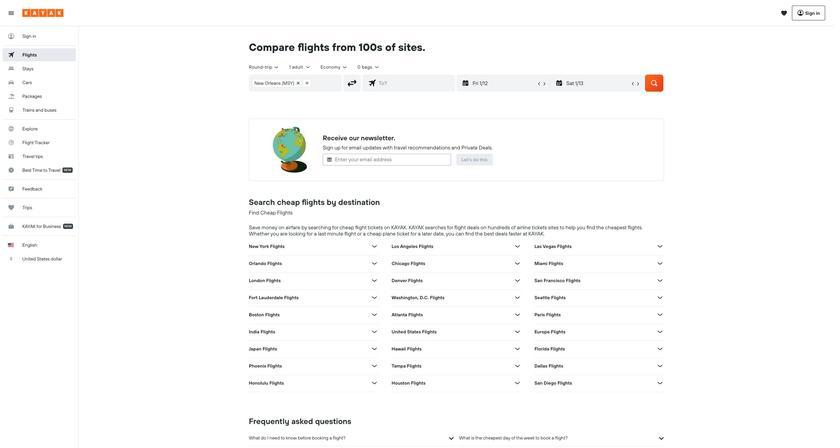 Task type: vqa. For each thing, say whether or not it's contained in the screenshot.
Saturday January 13Th element
yes



Task type: describe. For each thing, give the bounding box(es) containing it.
1 list item from the left
[[252, 79, 302, 87]]

saturday january 13th element
[[567, 79, 631, 87]]

navigation menu image
[[8, 10, 14, 16]]

swap departure airport and destination airport image
[[346, 77, 359, 89]]

Flight origin input text field
[[315, 75, 342, 91]]

Enter your email address to sign up for our newsletter text field
[[333, 154, 451, 165]]



Task type: locate. For each thing, give the bounding box(es) containing it.
Trip type Round-trip field
[[249, 64, 280, 70]]

0 horizontal spatial list item
[[252, 79, 302, 87]]

Cabin type Economy field
[[321, 64, 348, 70]]

list item right remove "icon"
[[303, 79, 312, 87]]

Flight destination input text field
[[376, 75, 455, 91]]

1 horizontal spatial list item
[[303, 79, 312, 87]]

remove image
[[297, 82, 300, 85]]

list
[[249, 75, 315, 91]]

friday january 12th element
[[473, 79, 537, 87]]

list item down trip type round-trip field
[[252, 79, 302, 87]]

united states (english) image
[[8, 243, 14, 247]]

list item
[[252, 79, 302, 87], [303, 79, 312, 87]]

2 list item from the left
[[303, 79, 312, 87]]



